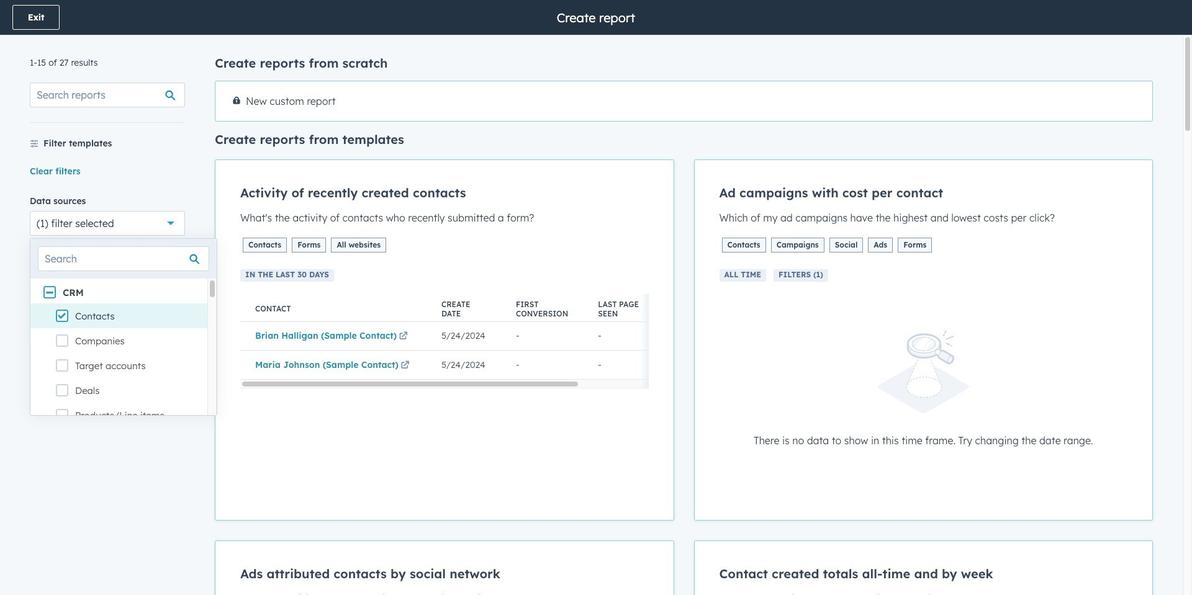 Task type: vqa. For each thing, say whether or not it's contained in the screenshot.
page section ELEMENT
yes



Task type: describe. For each thing, give the bounding box(es) containing it.
0 vertical spatial search search field
[[30, 83, 185, 107]]

page section element
[[0, 0, 1192, 35]]

link opens in a new window image
[[399, 332, 408, 342]]



Task type: locate. For each thing, give the bounding box(es) containing it.
None checkbox
[[215, 160, 732, 521], [694, 160, 1153, 521], [215, 541, 674, 596], [694, 541, 1153, 596], [694, 160, 1153, 521], [215, 541, 674, 596], [694, 541, 1153, 596]]

1 vertical spatial search search field
[[38, 247, 209, 271]]

none checkbox link opens in a new window
[[215, 160, 732, 521]]

link opens in a new window image
[[399, 332, 408, 342], [401, 361, 410, 371], [401, 361, 410, 371]]

Search search field
[[30, 83, 185, 107], [38, 247, 209, 271]]

None checkbox
[[215, 81, 1153, 122]]



